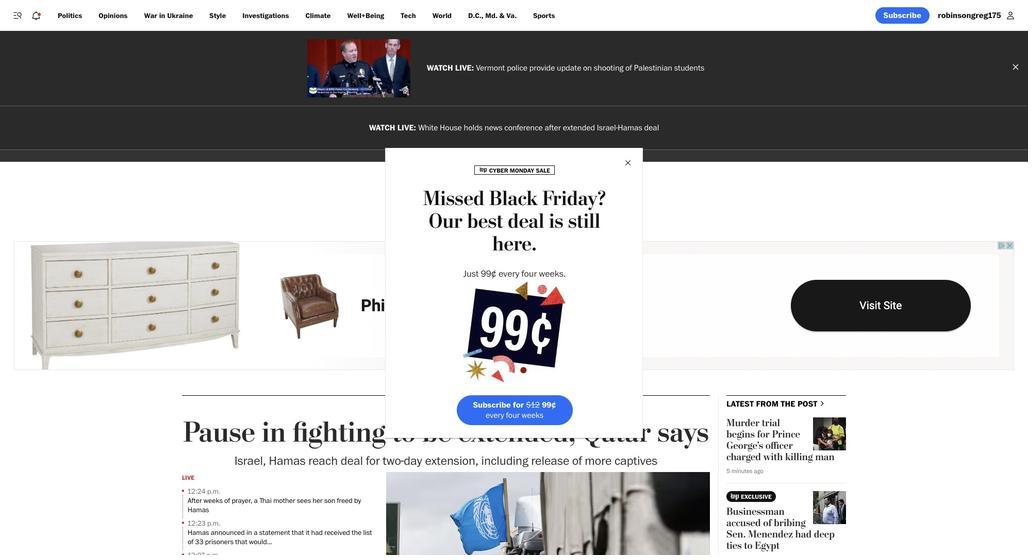 Task type: vqa. For each thing, say whether or not it's contained in the screenshot.
LIVE: corresponding to Vermont
yes



Task type: describe. For each thing, give the bounding box(es) containing it.
hamas down after on the bottom left
[[188, 506, 209, 515]]

pause
[[183, 416, 255, 451]]

advertisement region
[[14, 242, 1015, 371]]

prayer,
[[232, 497, 253, 505]]

bribing
[[775, 518, 806, 530]]

police
[[507, 63, 528, 73]]

update
[[557, 63, 582, 73]]

politics link
[[50, 5, 90, 25]]

deal inside missed black friday? our best deal is still here.
[[508, 210, 545, 234]]

investigations
[[243, 11, 289, 19]]

here.
[[493, 232, 537, 257]]

minutes
[[732, 468, 753, 475]]

vermont
[[476, 63, 505, 73]]

politics
[[58, 11, 82, 19]]

day
[[404, 453, 423, 468]]

hamas inside pause in fighting to be extended, qatar says israel, hamas reach deal for two-day extension, including release of more captives
[[269, 453, 306, 468]]

well+being link
[[339, 5, 393, 25]]

subscribe link
[[876, 7, 930, 23]]

5
[[727, 468, 731, 475]]

2 p.m. from the top
[[207, 520, 221, 528]]

extended,
[[458, 416, 576, 451]]

israel,
[[235, 453, 266, 468]]

subscribe for subscribe
[[884, 10, 922, 20]]

climate
[[306, 11, 331, 19]]

shooting
[[594, 63, 624, 73]]

gaza
[[440, 399, 461, 409]]

darkness
[[533, 207, 568, 216]]

murder trial begins for prince george's officer charged with killing man 5 minutes ago
[[727, 418, 835, 475]]

weeks inside subscribe for $12 99¢ every four weeks
[[522, 411, 544, 420]]

world
[[433, 11, 452, 19]]

the
[[352, 529, 362, 537]]

after
[[188, 497, 202, 505]]

begins
[[727, 429, 755, 441]]

cyber
[[490, 167, 509, 175]]

businessman accused of bribing sen. menendez had deep ties to egypt
[[727, 506, 835, 553]]

trial
[[763, 418, 781, 430]]

war in ukraine link
[[136, 5, 201, 25]]

her
[[313, 497, 323, 505]]

after
[[545, 123, 561, 132]]

latest from the post link
[[727, 399, 827, 411]]

1 p.m. from the top
[[207, 488, 221, 496]]

george's
[[727, 440, 764, 453]]

man
[[816, 452, 835, 464]]

&
[[500, 11, 505, 19]]

in right the dies
[[524, 207, 531, 216]]

for inside the murder trial begins for prince george's officer charged with killing man 5 minutes ago
[[758, 429, 770, 441]]

style link
[[201, 5, 234, 25]]

announced
[[211, 529, 245, 537]]

cyber monday sale
[[490, 167, 551, 175]]

fighting
[[293, 416, 386, 451]]

black
[[490, 187, 538, 212]]

close image
[[1012, 63, 1021, 71]]

friday?
[[543, 187, 607, 212]]

pause in fighting to be extended, qatar says link
[[183, 416, 709, 451]]

watch live: vermont police provide update on shooting of palestinian students
[[427, 63, 705, 73]]

news alerts image
[[31, 10, 41, 20]]

tech link
[[393, 5, 425, 25]]

0 vertical spatial every
[[499, 268, 520, 279]]

our
[[429, 210, 463, 234]]

deal for conference
[[645, 123, 660, 132]]

live: for white
[[398, 123, 416, 132]]

just 99¢ every four weeks.
[[464, 268, 566, 279]]

post
[[798, 399, 818, 409]]

monday
[[510, 167, 535, 175]]

search and browse sections image
[[12, 10, 23, 20]]

$12
[[527, 400, 540, 410]]

carousel of content from the washington post image
[[463, 280, 567, 383]]

qatar
[[583, 416, 651, 451]]

businessman accused of bribing sen. menendez had deep ties to egypt link
[[727, 506, 835, 553]]

watch live: white house holds news conference after extended israel-hamas deal
[[369, 123, 660, 132]]

holds
[[464, 123, 483, 132]]

mother
[[274, 497, 295, 505]]

0 horizontal spatial that
[[235, 538, 248, 547]]

israel-gaza war link
[[411, 399, 490, 411]]

list
[[364, 529, 372, 537]]

12:23
[[188, 520, 206, 528]]

prisoners
[[205, 538, 234, 547]]

weeks inside 12:24 p.m. after weeks of prayer, a thai mother sees her son freed by hamas 12:23 p.m. hamas announced in a statement that it had received the list of 33 prisoners that would...
[[204, 497, 223, 505]]

by
[[355, 497, 361, 505]]

charged
[[727, 452, 762, 464]]

israel-
[[411, 399, 440, 409]]

latest from the post
[[727, 399, 818, 409]]

exclusive
[[742, 493, 772, 501]]

israel-
[[597, 123, 618, 132]]

for inside pause in fighting to be extended, qatar says israel, hamas reach deal for two-day extension, including release of more captives
[[366, 453, 380, 468]]

missed black friday? our best deal is still here.
[[423, 187, 607, 257]]

of left prayer,
[[225, 497, 230, 505]]

on
[[584, 63, 592, 73]]

be
[[423, 416, 452, 451]]

ago
[[755, 468, 764, 475]]

it
[[306, 529, 310, 537]]



Task type: locate. For each thing, give the bounding box(es) containing it.
subscribe inside primary element
[[884, 10, 922, 20]]

0 horizontal spatial live:
[[398, 123, 416, 132]]

0 horizontal spatial 99¢
[[481, 268, 497, 279]]

0 vertical spatial deal
[[645, 123, 660, 132]]

hamas left reach
[[269, 453, 306, 468]]

1 horizontal spatial to
[[745, 540, 753, 553]]

0 vertical spatial p.m.
[[207, 488, 221, 496]]

that left it
[[292, 529, 304, 537]]

0 vertical spatial for
[[513, 400, 524, 410]]

democracy dies in darkness
[[461, 207, 568, 216]]

1 vertical spatial four
[[506, 411, 520, 420]]

deal for qatar
[[341, 453, 363, 468]]

robinsongreg175 button
[[934, 7, 1021, 23]]

that down announced
[[235, 538, 248, 547]]

1 vertical spatial p.m.
[[207, 520, 221, 528]]

0 vertical spatial to
[[393, 416, 416, 451]]

2 had from the left
[[311, 529, 323, 537]]

captives
[[615, 453, 658, 468]]

0 horizontal spatial subscribe
[[473, 400, 511, 410]]

1 vertical spatial deal
[[508, 210, 545, 234]]

to right ties at the bottom
[[745, 540, 753, 553]]

weeks.
[[540, 268, 566, 279]]

0 vertical spatial four
[[522, 268, 537, 279]]

a
[[254, 497, 258, 505], [254, 529, 258, 537]]

opinions link
[[90, 5, 136, 25]]

release
[[532, 453, 570, 468]]

the
[[781, 399, 796, 409]]

reach
[[309, 453, 338, 468]]

sees
[[297, 497, 311, 505]]

style
[[210, 11, 226, 19]]

war in ukraine
[[144, 11, 193, 19]]

exclusive link
[[727, 492, 776, 505]]

99¢ inside subscribe for $12 99¢ every four weeks
[[542, 400, 557, 410]]

subscribe
[[884, 10, 922, 20], [473, 400, 511, 410]]

israel, hamas reach deal for two-day extension, including release of more captives link
[[235, 453, 658, 468]]

0 horizontal spatial deal
[[341, 453, 363, 468]]

1 vertical spatial live:
[[398, 123, 416, 132]]

md.
[[486, 11, 498, 19]]

1 vertical spatial weeks
[[204, 497, 223, 505]]

to up day
[[393, 416, 416, 451]]

in inside pause in fighting to be extended, qatar says israel, hamas reach deal for two-day extension, including release of more captives
[[262, 416, 286, 451]]

murder
[[727, 418, 760, 430]]

ukraine
[[167, 11, 193, 19]]

in
[[159, 11, 165, 19], [524, 207, 531, 216], [262, 416, 286, 451], [247, 529, 252, 537]]

in up would...
[[247, 529, 252, 537]]

still
[[569, 210, 601, 234]]

says
[[658, 416, 709, 451]]

to inside pause in fighting to be extended, qatar says israel, hamas reach deal for two-day extension, including release of more captives
[[393, 416, 416, 451]]

for inside subscribe for $12 99¢ every four weeks
[[513, 400, 524, 410]]

watch left vermont
[[427, 63, 453, 73]]

1 vertical spatial for
[[758, 429, 770, 441]]

deal
[[645, 123, 660, 132], [508, 210, 545, 234], [341, 453, 363, 468]]

house
[[440, 123, 462, 132]]

had
[[796, 529, 812, 541], [311, 529, 323, 537]]

1 horizontal spatial four
[[522, 268, 537, 279]]

of inside pause in fighting to be extended, qatar says israel, hamas reach deal for two-day extension, including release of more captives
[[573, 453, 583, 468]]

of left more
[[573, 453, 583, 468]]

0 horizontal spatial watch
[[369, 123, 396, 132]]

had inside businessman accused of bribing sen. menendez had deep ties to egypt
[[796, 529, 812, 541]]

businessman
[[727, 506, 785, 519]]

watch
[[427, 63, 453, 73], [369, 123, 396, 132]]

world link
[[425, 5, 460, 25]]

of left bribing
[[764, 518, 772, 530]]

deep
[[815, 529, 835, 541]]

2 horizontal spatial deal
[[645, 123, 660, 132]]

hamas up 33
[[188, 529, 209, 537]]

0 horizontal spatial weeks
[[204, 497, 223, 505]]

0 vertical spatial live:
[[456, 63, 474, 73]]

four up including in the bottom of the page
[[506, 411, 520, 420]]

of right the shooting
[[626, 63, 633, 73]]

1 vertical spatial every
[[486, 411, 505, 420]]

va.
[[507, 11, 517, 19]]

killing
[[786, 452, 814, 464]]

2 horizontal spatial for
[[758, 429, 770, 441]]

sports
[[534, 11, 555, 19]]

well+being
[[348, 11, 385, 19]]

33
[[195, 538, 204, 547]]

of inside businessman accused of bribing sen. menendez had deep ties to egypt
[[764, 518, 772, 530]]

logo of the washington post link
[[277, 169, 752, 208]]

deal inside pause in fighting to be extended, qatar says israel, hamas reach deal for two-day extension, including release of more captives
[[341, 453, 363, 468]]

p.m. right 12:24 at bottom
[[207, 488, 221, 496]]

subscribe inside subscribe for $12 99¢ every four weeks
[[473, 400, 511, 410]]

four inside subscribe for $12 99¢ every four weeks
[[506, 411, 520, 420]]

watch for watch live: vermont police provide update on shooting of palestinian students
[[427, 63, 453, 73]]

2 vertical spatial deal
[[341, 453, 363, 468]]

war
[[463, 399, 481, 409]]

d.c., md. & va.
[[469, 11, 517, 19]]

of left 33
[[188, 538, 194, 547]]

99¢
[[481, 268, 497, 279], [542, 400, 557, 410]]

best
[[468, 210, 504, 234]]

in right war
[[159, 11, 165, 19]]

just
[[464, 268, 479, 279]]

more
[[585, 453, 612, 468]]

menendez
[[749, 529, 794, 541]]

1 horizontal spatial for
[[513, 400, 524, 410]]

p.m. up announced
[[207, 520, 221, 528]]

0 horizontal spatial for
[[366, 453, 380, 468]]

1 horizontal spatial that
[[292, 529, 304, 537]]

weeks right after on the bottom left
[[204, 497, 223, 505]]

logo of the washington post image
[[411, 169, 618, 208]]

sports link
[[525, 5, 564, 25]]

1 had from the left
[[796, 529, 812, 541]]

1 horizontal spatial subscribe
[[884, 10, 922, 20]]

1 vertical spatial watch
[[369, 123, 396, 132]]

had left the deep
[[796, 529, 812, 541]]

thai
[[260, 497, 272, 505]]

weeks down $12
[[522, 411, 544, 420]]

99¢ right $12
[[542, 400, 557, 410]]

0 vertical spatial a
[[254, 497, 258, 505]]

pause in fighting to be extended, qatar says israel, hamas reach deal for two-day extension, including release of more captives
[[183, 416, 709, 468]]

in inside primary element
[[159, 11, 165, 19]]

d.c., md. & va. link
[[460, 5, 525, 25]]

murder trial begins for prince george's officer charged with killing man link
[[727, 418, 835, 464]]

0 vertical spatial watch
[[427, 63, 453, 73]]

hamas
[[618, 123, 643, 132], [269, 453, 306, 468], [188, 506, 209, 515], [188, 529, 209, 537]]

climate link
[[298, 5, 339, 25]]

0 vertical spatial that
[[292, 529, 304, 537]]

every inside subscribe for $12 99¢ every four weeks
[[486, 411, 505, 420]]

extended
[[563, 123, 596, 132]]

1 vertical spatial subscribe
[[473, 400, 511, 410]]

0 horizontal spatial four
[[506, 411, 520, 420]]

had inside 12:24 p.m. after weeks of prayer, a thai mother sees her son freed by hamas 12:23 p.m. hamas announced in a statement that it had received the list of 33 prisoners that would...
[[311, 529, 323, 537]]

1 vertical spatial to
[[745, 540, 753, 553]]

0 horizontal spatial to
[[393, 416, 416, 451]]

son
[[325, 497, 336, 505]]

a left thai
[[254, 497, 258, 505]]

dies
[[505, 207, 522, 216]]

statement
[[259, 529, 290, 537]]

extension,
[[425, 453, 479, 468]]

ties
[[727, 540, 742, 553]]

officer
[[766, 440, 793, 453]]

1 a from the top
[[254, 497, 258, 505]]

2 a from the top
[[254, 529, 258, 537]]

0 horizontal spatial had
[[311, 529, 323, 537]]

1 horizontal spatial had
[[796, 529, 812, 541]]

live link
[[182, 474, 195, 482]]

1 horizontal spatial 99¢
[[542, 400, 557, 410]]

2 vertical spatial for
[[366, 453, 380, 468]]

in inside 12:24 p.m. after weeks of prayer, a thai mother sees her son freed by hamas 12:23 p.m. hamas announced in a statement that it had received the list of 33 prisoners that would...
[[247, 529, 252, 537]]

subscribe for $12 99¢ every four weeks
[[473, 400, 557, 420]]

weeks
[[522, 411, 544, 420], [204, 497, 223, 505]]

1 horizontal spatial live:
[[456, 63, 474, 73]]

0 vertical spatial weeks
[[522, 411, 544, 420]]

every
[[499, 268, 520, 279], [486, 411, 505, 420]]

opinions
[[99, 11, 128, 19]]

four left weeks.
[[522, 268, 537, 279]]

that
[[292, 529, 304, 537], [235, 538, 248, 547]]

1 vertical spatial a
[[254, 529, 258, 537]]

conference
[[505, 123, 543, 132]]

1 vertical spatial that
[[235, 538, 248, 547]]

palestinian
[[634, 63, 673, 73]]

hamas right extended
[[618, 123, 643, 132]]

live: for vermont
[[456, 63, 474, 73]]

freed
[[337, 497, 353, 505]]

0 vertical spatial subscribe
[[884, 10, 922, 20]]

1 horizontal spatial deal
[[508, 210, 545, 234]]

from
[[757, 399, 779, 409]]

a up would...
[[254, 529, 258, 537]]

watch left white on the top left
[[369, 123, 396, 132]]

primary element
[[0, 0, 1029, 31]]

1 horizontal spatial watch
[[427, 63, 453, 73]]

is
[[549, 210, 564, 234]]

democracy
[[461, 207, 504, 216]]

99¢ right just
[[481, 268, 497, 279]]

including
[[482, 453, 529, 468]]

watch for watch live: white house holds news conference after extended israel-hamas deal
[[369, 123, 396, 132]]

to inside businessman accused of bribing sen. menendez had deep ties to egypt
[[745, 540, 753, 553]]

latest
[[727, 399, 754, 409]]

0 vertical spatial 99¢
[[481, 268, 497, 279]]

had right it
[[311, 529, 323, 537]]

subscribe for subscribe for $12 99¢ every four weeks
[[473, 400, 511, 410]]

accused
[[727, 518, 762, 530]]

1 horizontal spatial weeks
[[522, 411, 544, 420]]

in up israel,
[[262, 416, 286, 451]]

1 vertical spatial 99¢
[[542, 400, 557, 410]]

live: left white on the top left
[[398, 123, 416, 132]]

live: left vermont
[[456, 63, 474, 73]]



